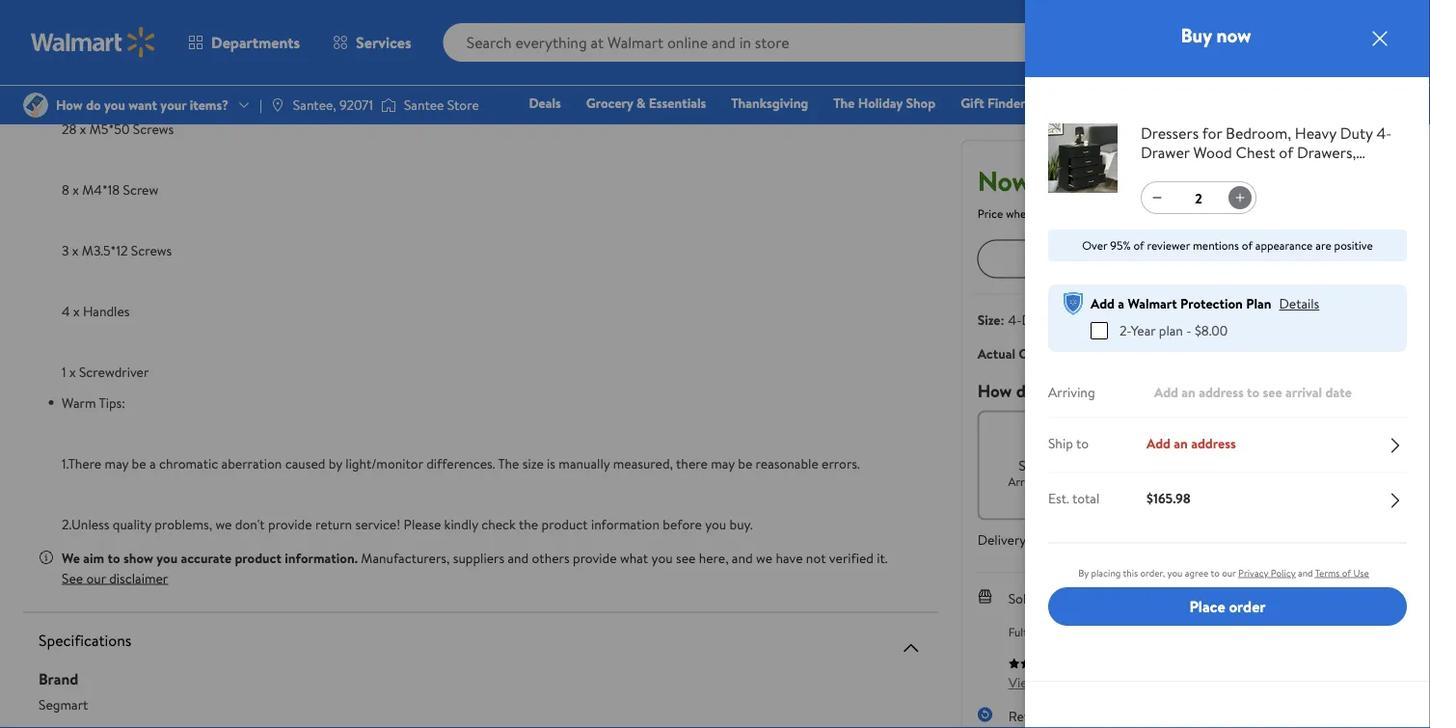 Task type: locate. For each thing, give the bounding box(es) containing it.
screws right m3.5*12
[[131, 241, 172, 260]]

address for add an address to see arrival date
[[1199, 383, 1244, 402]]

specifications image
[[899, 636, 923, 660]]

0 vertical spatial now
[[1217, 22, 1251, 49]]

0 horizontal spatial may
[[105, 454, 129, 472]]

when
[[1006, 205, 1033, 221]]

1 horizontal spatial buy
[[1181, 22, 1212, 49]]

1 x screwdriver
[[62, 362, 149, 381]]

4- for x
[[79, 59, 92, 78]]

an up pickup
[[1174, 434, 1188, 452]]

1 horizontal spatial available
[[1314, 473, 1357, 490]]

1 vertical spatial delivery
[[978, 530, 1026, 549]]

intent image for pickup image
[[1169, 424, 1200, 454]]

delivery
[[1300, 455, 1349, 474], [978, 530, 1026, 549]]

0 horizontal spatial buy now
[[1051, 248, 1107, 269]]

1 horizontal spatial information
[[1075, 673, 1143, 692]]

0 vertical spatial 1
[[62, 59, 66, 78]]

1 horizontal spatial details
[[1279, 294, 1320, 313]]

be left chromatic
[[132, 454, 146, 472]]

28
[[62, 119, 77, 138]]

0 horizontal spatial provide
[[268, 514, 312, 533]]

soft
[[1054, 589, 1087, 608]]

gift finder link
[[952, 93, 1034, 113]]

1 vertical spatial 2
[[1195, 188, 1202, 207]]

1 vertical spatial 1
[[62, 362, 66, 381]]

2 up $94.45
[[1388, 22, 1394, 38]]

1 horizontal spatial 4-
[[1008, 310, 1022, 329]]

1 horizontal spatial and
[[732, 548, 753, 567]]

close panel image
[[1369, 27, 1392, 50]]

$165.98
[[1147, 488, 1191, 507]]

1 vertical spatial walmart
[[1066, 623, 1108, 640]]

1 vertical spatial buy now
[[1051, 248, 1107, 269]]

add inside button
[[1251, 248, 1279, 269]]

1 for 1 x screwdriver
[[62, 362, 66, 381]]

it.
[[877, 548, 888, 567]]

do
[[1016, 378, 1035, 402]]

of
[[1134, 237, 1144, 254], [1242, 237, 1253, 254], [1342, 567, 1351, 580]]

see our disclaimer button
[[62, 568, 168, 587]]

now inside buy now button
[[1079, 248, 1107, 269]]

may right there
[[711, 454, 735, 472]]

0 vertical spatial see
[[1263, 383, 1282, 402]]

details
[[1279, 294, 1320, 313], [1094, 706, 1135, 725]]

2 1 from the top
[[62, 362, 66, 381]]

address right item?
[[1199, 383, 1244, 402]]

you left agree at the right
[[1168, 567, 1183, 580]]

holiday
[[858, 94, 903, 112]]

$82.99
[[1038, 162, 1116, 199]]

address up pickup
[[1191, 434, 1236, 452]]

1 vertical spatial the
[[498, 454, 519, 472]]

add for add an address
[[1147, 434, 1171, 452]]

1 vertical spatial buy
[[1051, 248, 1076, 269]]

size
[[523, 454, 544, 472]]

1 vertical spatial by
[[1037, 589, 1051, 608]]

x right 4
[[73, 302, 80, 321]]

provide inside we aim to show you accurate product information. manufacturers, suppliers and others provide what you see here, and we have not verified it. see our disclaimer
[[573, 548, 617, 567]]

0 horizontal spatial product
[[235, 548, 282, 567]]

buy now
[[1181, 22, 1251, 49], [1051, 248, 1107, 269]]

buy now inside dialog
[[1181, 22, 1251, 49]]

2 vertical spatial by
[[1051, 623, 1063, 640]]

delivery down date
[[1300, 455, 1349, 474]]

increase quantity dressers for bedroom, heavy duty 4-drawer wood chest of drawers, modern storage bedroom chest for kids room, black vertical storage cabinet for bathroom, closet, entryway, hallway, nursery, l2027, current quantity 2 image
[[1233, 190, 1248, 205]]

available down date
[[1314, 473, 1357, 490]]

0 horizontal spatial information
[[591, 514, 660, 533]]

may right 1.there
[[105, 454, 129, 472]]

your
[[1112, 378, 1145, 402]]

add an address link
[[1147, 434, 1236, 452]]

0 vertical spatial the
[[834, 94, 855, 112]]

0 vertical spatial buy now
[[1181, 22, 1251, 49]]

a up 2-
[[1118, 294, 1125, 313]]

0 horizontal spatial now
[[1079, 248, 1107, 269]]

1 horizontal spatial we
[[756, 548, 773, 567]]

brand
[[39, 668, 78, 689]]

walmart down soft in the right bottom of the page
[[1066, 623, 1108, 640]]

an up intent image for pickup
[[1182, 383, 1196, 402]]

essentials
[[649, 94, 706, 112]]

4- right size
[[1008, 310, 1022, 329]]

and right 'here,' at the bottom of page
[[732, 548, 753, 567]]

the left size
[[498, 454, 519, 472]]

available down add an address link
[[1174, 473, 1216, 490]]

and inside buy now dialog
[[1298, 567, 1313, 580]]

drawer up color
[[1022, 310, 1065, 329]]

0 vertical spatial 2
[[1388, 22, 1394, 38]]

1 vertical spatial provide
[[573, 548, 617, 567]]

by for fulfilled
[[1051, 623, 1063, 640]]

2 right learn more about strikethrough prices image
[[1195, 188, 1202, 207]]

buy inside button
[[1051, 248, 1076, 269]]

add to cart
[[1251, 248, 1328, 269]]

details inside buy now dialog
[[1279, 294, 1320, 313]]

add up pickup
[[1147, 434, 1171, 452]]

show
[[123, 548, 153, 567]]

the holiday shop
[[834, 94, 936, 112]]

1 horizontal spatial may
[[711, 454, 735, 472]]

electronics
[[1051, 94, 1116, 112]]

be
[[132, 454, 146, 472], [738, 454, 752, 472]]

not down intent image for pickup
[[1152, 473, 1171, 490]]

policy
[[1271, 567, 1296, 580]]

aberration
[[221, 454, 282, 472]]

1 horizontal spatial a
[[1118, 294, 1125, 313]]

x for m3.5*12
[[72, 241, 79, 260]]

walmart up 2-year plan - $8.00 'element'
[[1128, 294, 1177, 313]]

0 horizontal spatial be
[[132, 454, 146, 472]]

1 horizontal spatial :
[[1051, 344, 1055, 363]]

we
[[62, 548, 80, 567]]

we left have
[[756, 548, 773, 567]]

the
[[834, 94, 855, 112], [498, 454, 519, 472]]

details right policy
[[1094, 706, 1135, 725]]

buy inside dialog
[[1181, 22, 1212, 49]]

color
[[1019, 344, 1051, 363]]

2 not from the left
[[1292, 473, 1312, 490]]

$199.99
[[1124, 176, 1167, 195]]

0 vertical spatial drawer
[[92, 59, 135, 78]]

0 horizontal spatial drawer
[[92, 59, 135, 78]]

1 horizontal spatial see
[[1263, 383, 1282, 402]]

fulfilled
[[1008, 623, 1048, 640]]

1 vertical spatial 4-
[[1008, 310, 1022, 329]]

1 vertical spatial now
[[1079, 248, 1107, 269]]

4-
[[79, 59, 92, 78], [1008, 310, 1022, 329]]

x down walmart image
[[69, 59, 76, 78]]

0 horizontal spatial our
[[86, 568, 106, 587]]

x for screwdriver
[[69, 362, 76, 381]]

0 vertical spatial 4-
[[79, 59, 92, 78]]

add up plan
[[1251, 248, 1279, 269]]

0 horizontal spatial delivery
[[978, 530, 1026, 549]]

one debit link
[[1242, 120, 1324, 140]]

details right plan
[[1279, 294, 1320, 313]]

want
[[1071, 378, 1108, 402]]

this
[[1123, 567, 1138, 580]]

0 horizontal spatial 4-
[[79, 59, 92, 78]]

0 horizontal spatial a
[[149, 454, 156, 472]]

$94.45
[[1369, 48, 1397, 61]]

an
[[1182, 383, 1196, 402], [1174, 434, 1188, 452]]

edit
[[1306, 308, 1329, 327]]

1 not from the left
[[1152, 473, 1171, 490]]

not for pickup
[[1152, 473, 1171, 490]]

by right fulfilled
[[1051, 623, 1063, 640]]

a left chromatic
[[149, 454, 156, 472]]

shipping
[[1019, 455, 1069, 474]]

0 vertical spatial walmart
[[1128, 294, 1177, 313]]

not inside delivery not available
[[1292, 473, 1312, 490]]

1 horizontal spatial product
[[542, 514, 588, 533]]

0 horizontal spatial buy
[[1051, 248, 1076, 269]]

: up actual
[[1001, 310, 1004, 329]]

1 vertical spatial details
[[1094, 706, 1135, 725]]

a inside buy now dialog
[[1118, 294, 1125, 313]]

edit selections
[[1306, 308, 1391, 327]]

1 down walmart image
[[62, 59, 66, 78]]

1 vertical spatial a
[[149, 454, 156, 472]]

1 available from the left
[[1174, 473, 1216, 490]]

1 vertical spatial information
[[1075, 673, 1143, 692]]

28 x m5*50 screws
[[62, 119, 174, 138]]

1 vertical spatial drawer
[[1022, 310, 1065, 329]]

an for add an address to see arrival date
[[1182, 383, 1196, 402]]

drawer down walmart image
[[92, 59, 135, 78]]

0 vertical spatial :
[[1001, 310, 1004, 329]]

0 horizontal spatial details
[[1094, 706, 1135, 725]]

: up arriving
[[1051, 344, 1055, 363]]

1 horizontal spatial drawer
[[1022, 310, 1065, 329]]

delivery up sold
[[978, 530, 1026, 549]]

&
[[636, 94, 646, 112]]

provide
[[268, 514, 312, 533], [573, 548, 617, 567]]

sold
[[1008, 589, 1034, 608]]

x right 3
[[72, 241, 79, 260]]

arriving
[[1048, 383, 1095, 402]]

and left others
[[508, 548, 529, 567]]

kindly
[[444, 514, 478, 533]]

warm tips:
[[62, 393, 125, 412]]

item?
[[1150, 378, 1192, 402]]

product inside we aim to show you accurate product information. manufacturers, suppliers and others provide what you see here, and we have not verified it. see our disclaimer
[[235, 548, 282, 567]]

0 vertical spatial product
[[542, 514, 588, 533]]

$8.00
[[1195, 321, 1228, 340]]

inc.
[[1090, 589, 1117, 608]]

0 vertical spatial address
[[1199, 383, 1244, 402]]

0 vertical spatial provide
[[268, 514, 312, 533]]

our inside we aim to show you accurate product information. manufacturers, suppliers and others provide what you see here, and we have not verified it. see our disclaimer
[[86, 568, 106, 587]]

available inside pickup not available
[[1174, 473, 1216, 490]]

our left "privacy"
[[1222, 567, 1236, 580]]

order
[[1229, 596, 1266, 617]]

est.
[[1048, 488, 1069, 507]]

chromatic
[[159, 454, 218, 472]]

not down arrival
[[1292, 473, 1312, 490]]

verified
[[829, 548, 874, 567]]

1 horizontal spatial provide
[[573, 548, 617, 567]]

x right 28
[[80, 119, 86, 138]]

1 horizontal spatial 2
[[1388, 22, 1394, 38]]

0 horizontal spatial see
[[676, 548, 696, 567]]

0 horizontal spatial available
[[1174, 473, 1216, 490]]

handles
[[83, 302, 130, 321]]

0 vertical spatial screws
[[133, 119, 174, 138]]

see left arrival
[[1263, 383, 1282, 402]]

by right sold
[[1037, 589, 1051, 608]]

may
[[105, 454, 129, 472], [711, 454, 735, 472]]

available for pickup
[[1174, 473, 1216, 490]]

0 horizontal spatial and
[[508, 548, 529, 567]]

2 available from the left
[[1314, 473, 1357, 490]]

2 horizontal spatial and
[[1298, 567, 1313, 580]]

1 up warm at the left bottom of page
[[62, 362, 66, 381]]

be left reasonable
[[738, 454, 752, 472]]

screws right m5*50
[[133, 119, 174, 138]]

see left 'here,' at the bottom of page
[[676, 548, 696, 567]]

1 horizontal spatial not
[[1292, 473, 1312, 490]]

of left use
[[1342, 567, 1351, 580]]

placing
[[1091, 567, 1121, 580]]

1 for 1 x 4-drawer dresser
[[62, 59, 66, 78]]

0 vertical spatial buy
[[1181, 22, 1212, 49]]

x right the 8
[[73, 180, 79, 199]]

1 vertical spatial we
[[756, 548, 773, 567]]

size
[[978, 310, 1001, 329]]

our down aim
[[86, 568, 106, 587]]

1 vertical spatial address
[[1191, 434, 1236, 452]]

0 horizontal spatial we
[[215, 514, 232, 533]]

mentions
[[1193, 237, 1239, 254]]

x up warm at the left bottom of page
[[69, 362, 76, 381]]

we left don't
[[215, 514, 232, 533]]

0 vertical spatial a
[[1118, 294, 1125, 313]]

of right mentions
[[1242, 237, 1253, 254]]

seller
[[1040, 673, 1071, 692]]

available inside delivery not available
[[1314, 473, 1357, 490]]

the left holiday
[[834, 94, 855, 112]]

provide left what
[[573, 548, 617, 567]]

to right ship
[[1076, 434, 1089, 452]]

1 horizontal spatial now
[[1217, 22, 1251, 49]]

1.there
[[62, 454, 101, 472]]

1 horizontal spatial walmart
[[1128, 294, 1177, 313]]

delivery for to
[[978, 530, 1026, 549]]

segmart
[[39, 695, 88, 714]]

provide right don't
[[268, 514, 312, 533]]

add right your at right
[[1154, 383, 1179, 402]]

0 horizontal spatial walmart
[[1066, 623, 1108, 640]]

add up 2-year plan - $8.00 option
[[1091, 294, 1115, 313]]

now
[[1217, 22, 1251, 49], [1079, 248, 1107, 269]]

price
[[978, 205, 1003, 221]]

warm
[[62, 393, 96, 412]]

of right 95%
[[1134, 237, 1144, 254]]

view
[[1008, 673, 1037, 692]]

x for 4-
[[69, 59, 76, 78]]

0 horizontal spatial 2
[[1195, 188, 1202, 207]]

decrease quantity dressers for bedroom, heavy duty 4-drawer wood chest of drawers, modern storage bedroom chest for kids room, black vertical storage cabinet for bathroom, closet, entryway, hallway, nursery, l2027, current quantity 2 image
[[1150, 190, 1165, 205]]

add a walmart protection plan details
[[1091, 294, 1320, 313]]

information up what
[[591, 514, 660, 533]]

0 vertical spatial delivery
[[1300, 455, 1349, 474]]

here,
[[699, 548, 729, 567]]

1 vertical spatial an
[[1174, 434, 1188, 452]]

to right aim
[[108, 548, 120, 567]]

ship
[[1048, 434, 1073, 452]]

4- down walmart image
[[79, 59, 92, 78]]

product right the the
[[542, 514, 588, 533]]

1 be from the left
[[132, 454, 146, 472]]

by right caused
[[329, 454, 342, 472]]

delivery inside delivery not available
[[1300, 455, 1349, 474]]

and left terms at right
[[1298, 567, 1313, 580]]

0 vertical spatial an
[[1182, 383, 1196, 402]]

available for delivery
[[1314, 473, 1357, 490]]

1 vertical spatial product
[[235, 548, 282, 567]]

1 1 from the top
[[62, 59, 66, 78]]

buy now inside button
[[1051, 248, 1107, 269]]

0 vertical spatial by
[[329, 454, 342, 472]]

place order button
[[1048, 587, 1407, 626]]

0 horizontal spatial not
[[1152, 473, 1171, 490]]

not inside pickup not available
[[1152, 473, 1171, 490]]

1 horizontal spatial our
[[1222, 567, 1236, 580]]

1 vertical spatial screws
[[131, 241, 172, 260]]

1 horizontal spatial delivery
[[1300, 455, 1349, 474]]

0 vertical spatial details
[[1279, 294, 1320, 313]]

walmart inside buy now dialog
[[1128, 294, 1177, 313]]

to left cart
[[1282, 248, 1297, 269]]

available
[[1174, 473, 1216, 490], [1314, 473, 1357, 490]]

information up 'return policy details' in the right bottom of the page
[[1075, 673, 1143, 692]]

what
[[620, 548, 648, 567]]

deals
[[529, 94, 561, 112]]

add
[[1251, 248, 1279, 269], [1091, 294, 1115, 313], [1154, 383, 1179, 402], [1147, 434, 1171, 452]]

2 may from the left
[[711, 454, 735, 472]]

1 vertical spatial see
[[676, 548, 696, 567]]

1 horizontal spatial be
[[738, 454, 752, 472]]

electronics link
[[1042, 93, 1125, 113]]

1 horizontal spatial buy now
[[1181, 22, 1251, 49]]

learn more about strikethrough prices image
[[1170, 178, 1186, 193]]

product down don't
[[235, 548, 282, 567]]



Task type: describe. For each thing, give the bounding box(es) containing it.
santee,
[[1050, 530, 1094, 549]]

before
[[663, 514, 702, 533]]

light/monitor
[[346, 454, 423, 472]]

don't
[[235, 514, 265, 533]]

caused
[[285, 454, 325, 472]]

information.
[[285, 548, 358, 567]]

est. total
[[1048, 488, 1100, 507]]

2 be from the left
[[738, 454, 752, 472]]

buy.
[[730, 514, 753, 533]]

Search search field
[[443, 23, 1098, 62]]

nov
[[1047, 473, 1067, 490]]

return
[[1008, 706, 1049, 725]]

add for add a walmart protection plan details
[[1091, 294, 1115, 313]]

privacy
[[1238, 567, 1269, 580]]

and for by placing this order, you agree to our privacy policy and terms of use
[[1298, 567, 1313, 580]]

have
[[776, 548, 803, 567]]

our inside buy now dialog
[[1222, 567, 1236, 580]]

santee, 92071 button
[[1050, 530, 1131, 549]]

2 inside buy now dialog
[[1195, 188, 1202, 207]]

view seller information
[[1008, 673, 1143, 692]]

walmart+
[[1341, 121, 1398, 139]]

1 horizontal spatial of
[[1242, 237, 1253, 254]]

buy now dialog
[[1025, 0, 1430, 728]]

policy
[[1052, 706, 1087, 725]]

4- for :
[[1008, 310, 1022, 329]]

manufacturers,
[[361, 548, 450, 567]]

reviewer
[[1147, 237, 1190, 254]]

sold by soft inc.
[[1008, 589, 1117, 608]]

m5*50
[[89, 119, 130, 138]]

year
[[1131, 321, 1156, 340]]

quality
[[113, 514, 151, 533]]

8
[[62, 180, 69, 199]]

1 vertical spatial :
[[1051, 344, 1055, 363]]

pickup not available
[[1152, 455, 1216, 490]]

3.8862 stars out of 5, based on 3576 seller reviews element
[[1008, 657, 1066, 669]]

see inside buy now dialog
[[1263, 383, 1282, 402]]

finder
[[988, 94, 1026, 112]]

to left arrival
[[1247, 383, 1260, 402]]

add an address to see arrival date
[[1154, 383, 1352, 402]]

black
[[1089, 344, 1120, 363]]

measured,
[[613, 454, 673, 472]]

to inside we aim to show you accurate product information. manufacturers, suppliers and others provide what you see here, and we have not verified it. see our disclaimer
[[108, 548, 120, 567]]

intent image for shipping image
[[1028, 424, 1059, 454]]

you right show
[[156, 548, 178, 567]]

m4*18
[[82, 180, 120, 199]]

4 x handles
[[62, 302, 130, 321]]

grocery & essentials link
[[578, 93, 715, 113]]

we inside we aim to show you accurate product information. manufacturers, suppliers and others provide what you see here, and we have not verified it. see our disclaimer
[[756, 548, 773, 567]]

debit
[[1283, 121, 1316, 139]]

0 vertical spatial information
[[591, 514, 660, 533]]

one
[[1251, 121, 1280, 139]]

arrives
[[1008, 473, 1044, 490]]

3
[[62, 241, 69, 260]]

view seller information link
[[1008, 673, 1143, 692]]

differences.
[[426, 454, 495, 472]]

over 95% of reviewer mentions of appearance are positive
[[1082, 237, 1373, 254]]

actual
[[978, 344, 1016, 363]]

x for handles
[[73, 302, 80, 321]]

screws for 3 x m3.5*12 screws
[[131, 241, 172, 260]]

address for add an address
[[1191, 434, 1236, 452]]

to inside button
[[1282, 248, 1297, 269]]

price when purchased online
[[978, 205, 1120, 221]]

2 horizontal spatial of
[[1342, 567, 1351, 580]]

is
[[547, 454, 556, 472]]

walmart+ link
[[1332, 120, 1407, 140]]

add an address
[[1147, 434, 1236, 452]]

add for add to cart
[[1251, 248, 1279, 269]]

0 vertical spatial we
[[215, 514, 232, 533]]

1 x 4-drawer dresser
[[62, 59, 184, 78]]

0 horizontal spatial :
[[1001, 310, 1004, 329]]

0 horizontal spatial of
[[1134, 237, 1144, 254]]

place order
[[1190, 596, 1266, 617]]

now $82.99
[[978, 162, 1116, 199]]

1 may from the left
[[105, 454, 129, 472]]

2-
[[1120, 321, 1131, 340]]

appearance
[[1255, 237, 1313, 254]]

accurate
[[181, 548, 232, 567]]

drawer for x
[[92, 59, 135, 78]]

shop
[[906, 94, 936, 112]]

there
[[676, 454, 708, 472]]

you right what
[[651, 548, 673, 567]]

pickup
[[1165, 455, 1204, 474]]

8 x m4*18 screw
[[62, 180, 158, 199]]

2-Year plan - $8.00 checkbox
[[1091, 322, 1108, 339]]

now inside buy now dialog
[[1217, 22, 1251, 49]]

privacy policy link
[[1238, 567, 1296, 580]]

x for m4*18
[[73, 180, 79, 199]]

by placing this order, you agree to our privacy policy and terms of use
[[1079, 567, 1369, 580]]

disclaimer
[[109, 568, 168, 587]]

return policy details
[[1008, 706, 1135, 725]]

to left the santee,
[[1029, 530, 1042, 549]]

gift finder
[[961, 94, 1026, 112]]

1 horizontal spatial the
[[834, 94, 855, 112]]

to right agree at the right
[[1211, 567, 1220, 580]]

grocery & essentials
[[586, 94, 706, 112]]

plan
[[1246, 294, 1272, 313]]

not for delivery
[[1292, 473, 1312, 490]]

0 horizontal spatial the
[[498, 454, 519, 472]]

protection
[[1181, 294, 1243, 313]]

place
[[1190, 596, 1225, 617]]

date
[[1326, 383, 1352, 402]]

manually
[[559, 454, 610, 472]]

aim
[[83, 548, 104, 567]]

see inside we aim to show you accurate product information. manufacturers, suppliers and others provide what you see here, and we have not verified it. see our disclaimer
[[676, 548, 696, 567]]

screwdriver
[[79, 362, 149, 381]]

an for add an address
[[1174, 434, 1188, 452]]

Walmart Site-Wide search field
[[443, 23, 1098, 62]]

you inside buy now dialog
[[1168, 567, 1183, 580]]

brand segmart
[[39, 668, 88, 714]]

walmart for by
[[1066, 623, 1108, 640]]

1.there may be a chromatic aberration caused by light/monitor differences. the size is manually measured, there may be reasonable errors.
[[62, 454, 860, 472]]

size : 4-drawer
[[978, 310, 1065, 329]]

walmart for a
[[1128, 294, 1177, 313]]

3 x m3.5*12 screws
[[62, 241, 172, 260]]

delivery for not
[[1300, 455, 1349, 474]]

by
[[1079, 567, 1089, 580]]

you left buy.
[[705, 514, 726, 533]]

legal information image
[[1124, 205, 1139, 220]]

ship to
[[1048, 434, 1089, 452]]

by for sold
[[1037, 589, 1051, 608]]

service!
[[355, 514, 400, 533]]

add for add an address to see arrival date
[[1154, 383, 1179, 402]]

walmart image
[[31, 27, 156, 58]]

screws for 28 x m5*50 screws
[[133, 119, 174, 138]]

drawer for :
[[1022, 310, 1065, 329]]

2-year plan - $8.00 element
[[1091, 321, 1228, 340]]

not
[[806, 548, 826, 567]]

you right "do"
[[1040, 378, 1067, 402]]

shipping arrives nov 17 free
[[1008, 455, 1080, 505]]

2.unless
[[62, 514, 109, 533]]

fulfilled by walmart
[[1008, 623, 1108, 640]]

how
[[978, 378, 1012, 402]]

and for we aim to show you accurate product information. manufacturers, suppliers and others provide what you see here, and we have not verified it. see our disclaimer
[[508, 548, 529, 567]]

x for m5*50
[[80, 119, 86, 138]]

please
[[404, 514, 441, 533]]



Task type: vqa. For each thing, say whether or not it's contained in the screenshot.
trend,
no



